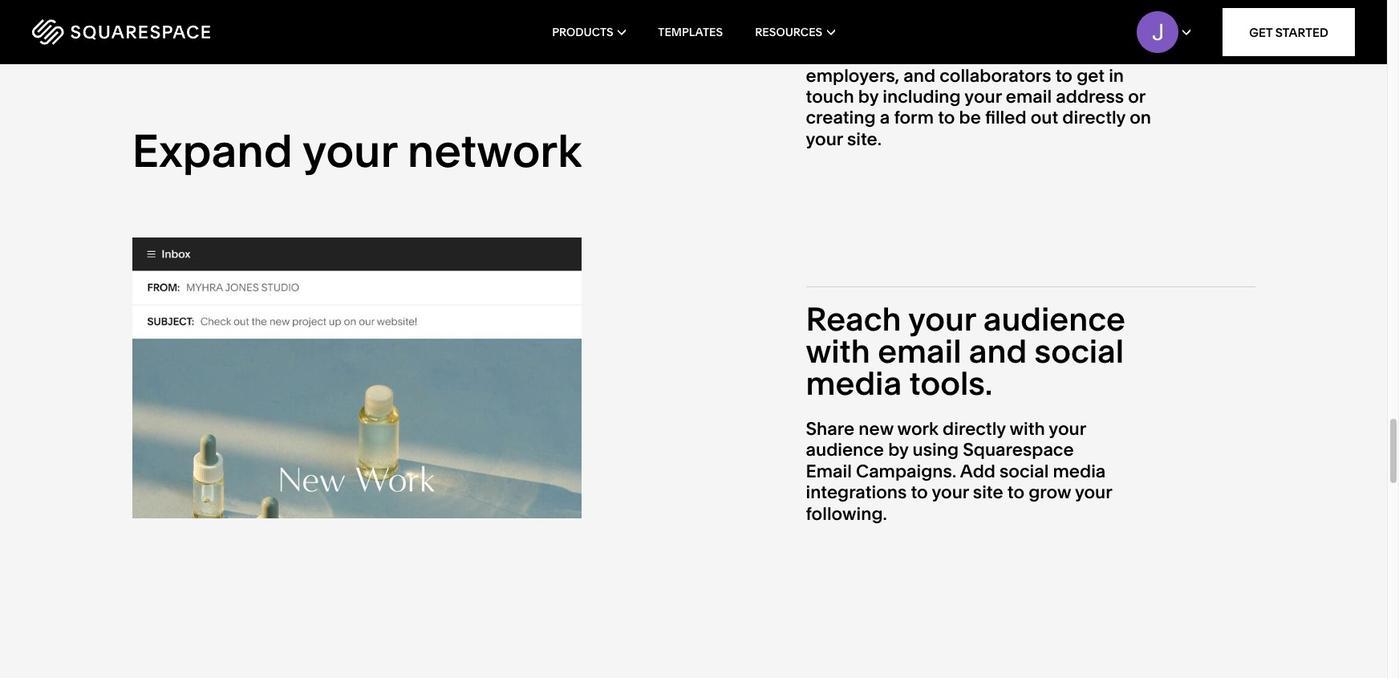 Task type: describe. For each thing, give the bounding box(es) containing it.
make
[[806, 44, 852, 65]]

tools.
[[910, 364, 993, 403]]

social inside the 'reach your audience with email and social media tools.'
[[1035, 331, 1125, 371]]

started
[[1276, 24, 1329, 40]]

form
[[894, 107, 934, 129]]

collaborators
[[940, 65, 1052, 86]]

network
[[408, 124, 582, 178]]

using
[[913, 439, 959, 461]]

and inside the 'reach your audience with email and social media tools.'
[[969, 331, 1028, 371]]

reach
[[806, 299, 902, 339]]

resources
[[755, 25, 823, 39]]

potential
[[941, 44, 1016, 65]]

get started link
[[1223, 8, 1356, 56]]

new
[[859, 418, 894, 440]]

share
[[806, 418, 855, 440]]

including
[[883, 86, 961, 108]]

employers,
[[806, 65, 900, 86]]

by inside make it easy for potential clients, employers, and collaborators to get in touch by including your email address or creating a form to be filled out directly on your site.
[[859, 86, 879, 108]]

get
[[1250, 24, 1273, 40]]

and inside make it easy for potential clients, employers, and collaborators to get in touch by including your email address or creating a form to be filled out directly on your site.
[[904, 65, 936, 86]]

media inside share new work directly with your audience by using squarespace email campaigns. add social media integrations to your site to grow your following.
[[1053, 461, 1106, 482]]

expand your network
[[132, 124, 582, 178]]

site
[[973, 482, 1004, 503]]

email
[[806, 461, 852, 482]]

with inside the 'reach your audience with email and social media tools.'
[[806, 331, 871, 371]]

reach your audience with email and social media tools.
[[806, 299, 1126, 403]]

be
[[960, 107, 981, 129]]

in
[[1109, 65, 1125, 86]]

on
[[1130, 107, 1152, 129]]

to right site
[[1008, 482, 1025, 503]]

or
[[1129, 86, 1146, 108]]

out
[[1031, 107, 1059, 129]]

get started
[[1250, 24, 1329, 40]]

resources button
[[755, 0, 835, 64]]

squarespace logo image
[[32, 19, 210, 45]]

email inside make it easy for potential clients, employers, and collaborators to get in touch by including your email address or creating a form to be filled out directly on your site.
[[1006, 86, 1052, 108]]



Task type: vqa. For each thing, say whether or not it's contained in the screenshot.
Back to top image
no



Task type: locate. For each thing, give the bounding box(es) containing it.
1 horizontal spatial email
[[1006, 86, 1052, 108]]

1 horizontal spatial and
[[969, 331, 1028, 371]]

by
[[859, 86, 879, 108], [889, 439, 909, 461]]

social inside share new work directly with your audience by using squarespace email campaigns. add social media integrations to your site to grow your following.
[[1000, 461, 1049, 482]]

get
[[1077, 65, 1105, 86]]

directly inside share new work directly with your audience by using squarespace email campaigns. add social media integrations to your site to grow your following.
[[943, 418, 1006, 440]]

work
[[898, 418, 939, 440]]

clients,
[[1020, 44, 1080, 65]]

your inside the 'reach your audience with email and social media tools.'
[[909, 299, 976, 339]]

by left "using" at right
[[889, 439, 909, 461]]

by inside share new work directly with your audience by using squarespace email campaigns. add social media integrations to your site to grow your following.
[[889, 439, 909, 461]]

filled
[[986, 107, 1027, 129]]

touch
[[806, 86, 855, 108]]

for
[[914, 44, 937, 65]]

0 horizontal spatial with
[[806, 331, 871, 371]]

0 horizontal spatial by
[[859, 86, 879, 108]]

1 vertical spatial and
[[969, 331, 1028, 371]]

1 horizontal spatial directly
[[1063, 107, 1126, 129]]

to down "using" at right
[[911, 482, 928, 503]]

1 horizontal spatial by
[[889, 439, 909, 461]]

0 horizontal spatial directly
[[943, 418, 1006, 440]]

site.
[[848, 128, 882, 150]]

directly down the get
[[1063, 107, 1126, 129]]

share new work directly with your audience by using squarespace email campaigns. add social media integrations to your site to grow your following.
[[806, 418, 1113, 525]]

email up work
[[878, 331, 962, 371]]

squarespace
[[963, 439, 1074, 461]]

0 vertical spatial by
[[859, 86, 879, 108]]

1 vertical spatial social
[[1000, 461, 1049, 482]]

1 vertical spatial directly
[[943, 418, 1006, 440]]

campaigns.
[[856, 461, 957, 482]]

add
[[961, 461, 996, 482]]

creating
[[806, 107, 876, 129]]

integrations
[[806, 482, 907, 503]]

with
[[806, 331, 871, 371], [1010, 418, 1046, 440]]

it
[[857, 44, 867, 65]]

0 vertical spatial with
[[806, 331, 871, 371]]

1 vertical spatial media
[[1053, 461, 1106, 482]]

with up share
[[806, 331, 871, 371]]

0 horizontal spatial media
[[806, 364, 902, 403]]

templates
[[658, 25, 723, 39]]

audience inside the 'reach your audience with email and social media tools.'
[[984, 299, 1126, 339]]

easy
[[871, 44, 910, 65]]

squarespace logo link
[[32, 19, 297, 45]]

products button
[[552, 0, 626, 64]]

by left a
[[859, 86, 879, 108]]

templates link
[[658, 0, 723, 64]]

1 vertical spatial by
[[889, 439, 909, 461]]

email down clients,
[[1006, 86, 1052, 108]]

email inside the 'reach your audience with email and social media tools.'
[[878, 331, 962, 371]]

with up the grow
[[1010, 418, 1046, 440]]

and
[[904, 65, 936, 86], [969, 331, 1028, 371]]

make it easy for potential clients, employers, and collaborators to get in touch by including your email address or creating a form to be filled out directly on your site.
[[806, 44, 1152, 150]]

media
[[806, 364, 902, 403], [1053, 461, 1106, 482]]

your
[[965, 86, 1002, 108], [303, 124, 397, 178], [806, 128, 843, 150], [909, 299, 976, 339], [1049, 418, 1086, 440], [932, 482, 969, 503], [1075, 482, 1113, 503]]

1 horizontal spatial media
[[1053, 461, 1106, 482]]

directly
[[1063, 107, 1126, 129], [943, 418, 1006, 440]]

with inside share new work directly with your audience by using squarespace email campaigns. add social media integrations to your site to grow your following.
[[1010, 418, 1046, 440]]

0 horizontal spatial audience
[[806, 439, 885, 461]]

0 vertical spatial email
[[1006, 86, 1052, 108]]

media inside the 'reach your audience with email and social media tools.'
[[806, 364, 902, 403]]

email image
[[132, 238, 582, 519]]

0 horizontal spatial email
[[878, 331, 962, 371]]

1 horizontal spatial audience
[[984, 299, 1126, 339]]

a
[[880, 107, 890, 129]]

social
[[1035, 331, 1125, 371], [1000, 461, 1049, 482]]

to left be
[[938, 107, 955, 129]]

address
[[1056, 86, 1125, 108]]

directly inside make it easy for potential clients, employers, and collaborators to get in touch by including your email address or creating a form to be filled out directly on your site.
[[1063, 107, 1126, 129]]

email
[[1006, 86, 1052, 108], [878, 331, 962, 371]]

1 vertical spatial email
[[878, 331, 962, 371]]

audience inside share new work directly with your audience by using squarespace email campaigns. add social media integrations to your site to grow your following.
[[806, 439, 885, 461]]

0 horizontal spatial and
[[904, 65, 936, 86]]

0 vertical spatial media
[[806, 364, 902, 403]]

grow
[[1029, 482, 1072, 503]]

products
[[552, 25, 614, 39]]

0 vertical spatial audience
[[984, 299, 1126, 339]]

to left the get
[[1056, 65, 1073, 86]]

0 vertical spatial and
[[904, 65, 936, 86]]

1 horizontal spatial with
[[1010, 418, 1046, 440]]

audience
[[984, 299, 1126, 339], [806, 439, 885, 461]]

to
[[1056, 65, 1073, 86], [938, 107, 955, 129], [911, 482, 928, 503], [1008, 482, 1025, 503]]

0 vertical spatial directly
[[1063, 107, 1126, 129]]

directly up the add
[[943, 418, 1006, 440]]

0 vertical spatial social
[[1035, 331, 1125, 371]]

1 vertical spatial with
[[1010, 418, 1046, 440]]

expand
[[132, 124, 293, 178]]

following.
[[806, 503, 888, 525]]

1 vertical spatial audience
[[806, 439, 885, 461]]



